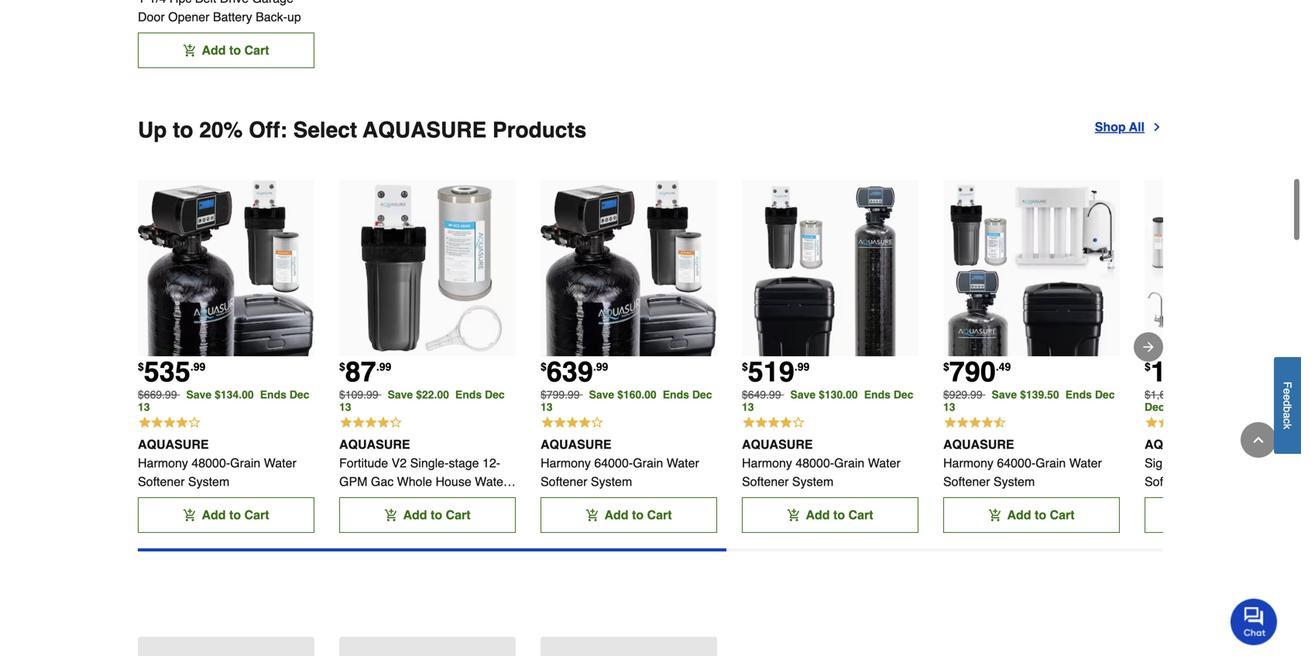 Task type: describe. For each thing, give the bounding box(es) containing it.
aquasure harmony 64000-grain water softener system for 639
[[541, 437, 700, 489]]

add to cart for 639
[[605, 508, 672, 522]]

dec inside ends dec 13
[[1145, 401, 1165, 413]]

to for 519
[[834, 508, 845, 522]]

harmony for 790
[[944, 456, 994, 470]]

save $139.50
[[992, 389, 1060, 401]]

48000- for 535
[[192, 456, 230, 470]]

cart add image for 639
[[586, 509, 598, 522]]

$ for 535
[[138, 360, 144, 373]]

639
[[547, 356, 593, 388]]

system inside aquasure fortitude v2 single-stage 12- gpm gac whole house water filtration system
[[390, 493, 432, 508]]

softener for 535
[[138, 475, 185, 489]]

save for 790
[[992, 389, 1017, 401]]

save $22.00
[[388, 389, 449, 401]]

$22.00
[[416, 389, 449, 401]]

99 for 87
[[379, 360, 392, 373]]

save for 87
[[388, 389, 413, 401]]

$130.00
[[819, 389, 858, 401]]

$134.00
[[215, 389, 254, 401]]

add to cart button for 535
[[138, 498, 315, 533]]

dec for 87
[[485, 389, 505, 401]]

dec 13 for 790
[[944, 389, 1115, 413]]

ends inside ends dec 13
[[1276, 389, 1302, 401]]

13 inside ends dec 13
[[1168, 401, 1180, 413]]

dec 13 for 639
[[541, 389, 712, 413]]

$669.99
[[138, 389, 177, 401]]

hpc
[[170, 0, 192, 6]]

shop all link
[[1095, 118, 1164, 136]]

cart for 639
[[647, 508, 672, 522]]

99 for 639
[[596, 360, 608, 373]]

chat invite button image
[[1231, 598, 1278, 645]]

$929.99
[[944, 389, 983, 401]]

save $134.00
[[186, 389, 254, 401]]

$ inside $ 1,359
[[1145, 360, 1151, 373]]

v2
[[392, 456, 407, 470]]

aquasure for 519
[[742, 437, 813, 452]]

harmony 48000-grain water softener system image for 535
[[138, 180, 315, 357]]

add for 535
[[202, 508, 226, 522]]

aquasure inside aquasure signature 64000-grain wate
[[1145, 437, 1216, 452]]

1-1/4 hpc belt drive garage door opener battery back-up
[[138, 0, 301, 24]]

aquasure signature 64000-grain wate
[[1145, 437, 1302, 489]]

grain for 519
[[835, 456, 865, 470]]

add to cart button for 639
[[541, 498, 717, 533]]

cart for 790
[[1050, 508, 1075, 522]]

softener for 639
[[541, 475, 588, 489]]

water for 639
[[667, 456, 700, 470]]

scroll to top element
[[1241, 422, 1277, 458]]

1,359
[[1151, 356, 1221, 388]]

grain for 790
[[1036, 456, 1066, 470]]

cart add image for 519
[[788, 509, 800, 522]]

64000- for 639
[[595, 456, 633, 470]]

1 e from the top
[[1282, 389, 1294, 395]]

aquasure for 87
[[339, 437, 410, 452]]

aquasure harmony 48000-grain water softener system for 519
[[742, 437, 901, 489]]

opener
[[168, 10, 210, 24]]

c
[[1282, 419, 1294, 424]]

dec for 639
[[693, 389, 712, 401]]

garage
[[252, 0, 294, 6]]

$649.99
[[742, 389, 781, 401]]

ends dec 13
[[1145, 389, 1302, 413]]

cart add image for 790
[[989, 509, 1001, 522]]

99 for 535
[[194, 360, 206, 373]]

gpm
[[339, 475, 368, 489]]

to for 535
[[229, 508, 241, 522]]

dec 13 for 87
[[339, 389, 505, 413]]

1/4
[[149, 0, 166, 6]]

add to cart button for 790
[[944, 498, 1120, 533]]

add to cart button for 87
[[339, 498, 516, 533]]

$ for 790
[[944, 360, 950, 373]]

whole
[[397, 475, 432, 489]]

f e e d b a c k
[[1282, 382, 1294, 430]]

add to cart for 519
[[806, 508, 874, 522]]

$ 1,359
[[1145, 356, 1221, 388]]

$139.50
[[1020, 389, 1060, 401]]

belt
[[195, 0, 216, 6]]

filtration
[[339, 493, 387, 508]]

ends for 87
[[456, 389, 485, 401]]

aquasure fortitude v2 single-stage 12- gpm gac whole house water filtration system
[[339, 437, 508, 508]]

all
[[1130, 120, 1145, 134]]

aquasure harmony 48000-grain water softener system for 535
[[138, 437, 297, 489]]

2 harmony 64000-grain water softener system image from the left
[[944, 180, 1120, 357]]

save for 519
[[791, 389, 816, 401]]

to for 790
[[1035, 508, 1047, 522]]

ends for 639
[[663, 389, 693, 401]]

$799.99
[[541, 389, 580, 401]]

water inside aquasure fortitude v2 single-stage 12- gpm gac whole house water filtration system
[[475, 475, 508, 489]]

f
[[1282, 382, 1294, 389]]

stage
[[449, 456, 479, 470]]

a
[[1282, 413, 1294, 419]]

d
[[1282, 401, 1294, 407]]

$109.99
[[339, 389, 379, 401]]

to for 639
[[632, 508, 644, 522]]

add to cart for 535
[[202, 508, 269, 522]]

signature 64000-grain water softener system image
[[1145, 180, 1302, 357]]

cart for 519
[[849, 508, 874, 522]]

$1,699.99
[[1145, 389, 1193, 401]]

ends for 535
[[260, 389, 290, 401]]

battery
[[213, 10, 252, 24]]

harmony for 639
[[541, 456, 591, 470]]

13 for 790
[[944, 401, 956, 413]]

64000- for 790
[[997, 456, 1036, 470]]

select
[[293, 118, 357, 143]]

k
[[1282, 424, 1294, 430]]

grain for 639
[[633, 456, 663, 470]]

shop
[[1095, 120, 1126, 134]]



Task type: locate. For each thing, give the bounding box(es) containing it.
dec for 535
[[290, 389, 310, 401]]

ends right $134.00
[[260, 389, 290, 401]]

1 horizontal spatial 64000-
[[997, 456, 1036, 470]]

12-
[[483, 456, 501, 470]]

cart
[[244, 43, 269, 57], [244, 508, 269, 522], [446, 508, 471, 522], [647, 508, 672, 522], [849, 508, 874, 522], [1050, 508, 1075, 522]]

single-
[[410, 456, 449, 470]]

99 inside $ 535 . 99
[[194, 360, 206, 373]]

harmony 64000-grain water softener system image
[[541, 180, 717, 357], [944, 180, 1120, 357]]

products
[[493, 118, 587, 143]]

6 13 from the left
[[1168, 401, 1180, 413]]

1 harmony 64000-grain water softener system image from the left
[[541, 180, 717, 357]]

. inside $ 87 . 99
[[376, 360, 379, 373]]

$ 87 . 99
[[339, 356, 392, 388]]

2 softener from the left
[[541, 475, 588, 489]]

ends for 519
[[864, 389, 894, 401]]

6 $ from the left
[[1145, 360, 1151, 373]]

1 $ from the left
[[138, 360, 144, 373]]

$ up $649.99
[[742, 360, 748, 373]]

2 grain from the left
[[633, 456, 663, 470]]

add for 519
[[806, 508, 830, 522]]

64000- inside aquasure signature 64000-grain wate
[[1202, 456, 1240, 470]]

3 13 from the left
[[541, 401, 553, 413]]

shop all
[[1095, 120, 1145, 134]]

harmony
[[138, 456, 188, 470], [541, 456, 591, 470], [742, 456, 793, 470], [944, 456, 994, 470]]

2 . from the left
[[376, 360, 379, 373]]

harmony 48000-grain water softener system image
[[138, 180, 315, 357], [742, 180, 919, 357]]

arrow right image
[[1141, 339, 1157, 355]]

3 ends from the left
[[663, 389, 693, 401]]

back-
[[256, 10, 287, 24]]

13 down $799.99
[[541, 401, 553, 413]]

1 horizontal spatial cart add image
[[385, 509, 397, 522]]

ends right '$22.00' on the bottom left of page
[[456, 389, 485, 401]]

2 48000- from the left
[[796, 456, 835, 470]]

b
[[1282, 407, 1294, 413]]

790
[[950, 356, 996, 388]]

add to cart
[[202, 43, 269, 57], [202, 508, 269, 522], [403, 508, 471, 522], [605, 508, 672, 522], [806, 508, 874, 522], [1008, 508, 1075, 522]]

save left $134.00
[[186, 389, 212, 401]]

$ up $109.99 on the left bottom
[[339, 360, 345, 373]]

. inside '$ 519 . 99'
[[795, 360, 798, 373]]

ends
[[260, 389, 290, 401], [456, 389, 485, 401], [663, 389, 693, 401], [864, 389, 894, 401], [1066, 389, 1095, 401], [1276, 389, 1302, 401]]

up
[[138, 118, 167, 143]]

harmony down $669.99
[[138, 456, 188, 470]]

dec 13
[[138, 389, 310, 413], [339, 389, 505, 413], [541, 389, 712, 413], [742, 389, 914, 413], [944, 389, 1115, 413]]

$ inside $ 87 . 99
[[339, 360, 345, 373]]

$ for 639
[[541, 360, 547, 373]]

. up $109.99 on the left bottom
[[376, 360, 379, 373]]

$ inside $ 790 . 49
[[944, 360, 950, 373]]

1 horizontal spatial aquasure harmony 64000-grain water softener system
[[944, 437, 1102, 489]]

to
[[229, 43, 241, 57], [173, 118, 193, 143], [229, 508, 241, 522], [431, 508, 442, 522], [632, 508, 644, 522], [834, 508, 845, 522], [1035, 508, 1047, 522]]

cart add image for 87
[[385, 509, 397, 522]]

2 dec 13 from the left
[[339, 389, 505, 413]]

2 64000- from the left
[[997, 456, 1036, 470]]

4 . from the left
[[795, 360, 798, 373]]

grain down $134.00
[[230, 456, 261, 470]]

2 save from the left
[[388, 389, 413, 401]]

aquasure
[[363, 118, 487, 143], [138, 437, 209, 452], [339, 437, 410, 452], [541, 437, 612, 452], [742, 437, 813, 452], [944, 437, 1015, 452], [1145, 437, 1216, 452]]

99 inside '$ 519 . 99'
[[798, 360, 810, 373]]

99 right the 519
[[798, 360, 810, 373]]

13 down $929.99
[[944, 401, 956, 413]]

13 down $669.99
[[138, 401, 150, 413]]

grain down $130.00
[[835, 456, 865, 470]]

2 13 from the left
[[339, 401, 351, 413]]

3 99 from the left
[[596, 360, 608, 373]]

dec 13 for 519
[[742, 389, 914, 413]]

13 down $109.99 on the left bottom
[[339, 401, 351, 413]]

$ up $669.99
[[138, 360, 144, 373]]

87
[[345, 356, 376, 388]]

2 harmony from the left
[[541, 456, 591, 470]]

harmony for 519
[[742, 456, 793, 470]]

cart for 535
[[244, 508, 269, 522]]

dec for 519
[[894, 389, 914, 401]]

0 horizontal spatial aquasure harmony 48000-grain water softener system
[[138, 437, 297, 489]]

5 . from the left
[[996, 360, 999, 373]]

system for 535
[[188, 475, 230, 489]]

cart for 87
[[446, 508, 471, 522]]

48000- down save $134.00
[[192, 456, 230, 470]]

2 horizontal spatial 64000-
[[1202, 456, 1240, 470]]

1-1/4 hpc belt drive garage door opener battery back-up link
[[138, 0, 315, 33]]

dec left $649.99
[[693, 389, 712, 401]]

grain inside aquasure signature 64000-grain wate
[[1240, 456, 1271, 470]]

harmony for 535
[[138, 456, 188, 470]]

13 for 87
[[339, 401, 351, 413]]

1 ends from the left
[[260, 389, 290, 401]]

1 48000- from the left
[[192, 456, 230, 470]]

dec 13 for 535
[[138, 389, 310, 413]]

64000- down the save $139.50
[[997, 456, 1036, 470]]

softener for 519
[[742, 475, 789, 489]]

2 $ from the left
[[339, 360, 345, 373]]

system
[[188, 475, 230, 489], [591, 475, 632, 489], [793, 475, 834, 489], [994, 475, 1035, 489], [390, 493, 432, 508]]

save $130.00
[[791, 389, 858, 401]]

5 grain from the left
[[1240, 456, 1271, 470]]

off:
[[249, 118, 287, 143]]

1 cart add image from the left
[[183, 509, 196, 522]]

1 grain from the left
[[230, 456, 261, 470]]

e
[[1282, 389, 1294, 395], [1282, 395, 1294, 401]]

dec left $109.99 on the left bottom
[[290, 389, 310, 401]]

2 cart add image from the left
[[385, 509, 397, 522]]

. for 519
[[795, 360, 798, 373]]

$ down arrow right image
[[1145, 360, 1151, 373]]

5 $ from the left
[[944, 360, 950, 373]]

. for 535
[[190, 360, 194, 373]]

. inside $ 790 . 49
[[996, 360, 999, 373]]

aquasure inside aquasure fortitude v2 single-stage 12- gpm gac whole house water filtration system
[[339, 437, 410, 452]]

. for 790
[[996, 360, 999, 373]]

.
[[190, 360, 194, 373], [376, 360, 379, 373], [593, 360, 596, 373], [795, 360, 798, 373], [996, 360, 999, 373]]

1 harmony 48000-grain water softener system image from the left
[[138, 180, 315, 357]]

1 horizontal spatial 48000-
[[796, 456, 835, 470]]

20%
[[199, 118, 243, 143]]

$ 519 . 99
[[742, 356, 810, 388]]

64000-
[[595, 456, 633, 470], [997, 456, 1036, 470], [1202, 456, 1240, 470]]

1 64000- from the left
[[595, 456, 633, 470]]

99 inside $ 639 . 99
[[596, 360, 608, 373]]

4 13 from the left
[[742, 401, 754, 413]]

dec down "$1,699.99"
[[1145, 401, 1165, 413]]

. inside $ 639 . 99
[[593, 360, 596, 373]]

3 . from the left
[[593, 360, 596, 373]]

aquasure for 639
[[541, 437, 612, 452]]

dec for 790
[[1095, 389, 1115, 401]]

ends right $130.00
[[864, 389, 894, 401]]

save left $130.00
[[791, 389, 816, 401]]

water
[[264, 456, 297, 470], [667, 456, 700, 470], [868, 456, 901, 470], [1070, 456, 1102, 470], [475, 475, 508, 489]]

. up save $134.00
[[190, 360, 194, 373]]

1 dec 13 from the left
[[138, 389, 310, 413]]

aquasure harmony 48000-grain water softener system down save $130.00
[[742, 437, 901, 489]]

1-
[[138, 0, 149, 6]]

13
[[138, 401, 150, 413], [339, 401, 351, 413], [541, 401, 553, 413], [742, 401, 754, 413], [944, 401, 956, 413], [1168, 401, 1180, 413]]

e up d
[[1282, 389, 1294, 395]]

save down 49
[[992, 389, 1017, 401]]

save for 535
[[186, 389, 212, 401]]

13 down $649.99
[[742, 401, 754, 413]]

to for 87
[[431, 508, 442, 522]]

3 64000- from the left
[[1202, 456, 1240, 470]]

add to cart for 790
[[1008, 508, 1075, 522]]

49
[[999, 360, 1011, 373]]

5 13 from the left
[[944, 401, 956, 413]]

0 horizontal spatial 48000-
[[192, 456, 230, 470]]

fortitude v2 single-stage 12-gpm gac whole house water filtration system image
[[339, 180, 516, 357]]

system for 519
[[793, 475, 834, 489]]

1 horizontal spatial aquasure harmony 48000-grain water softener system
[[742, 437, 901, 489]]

add for 639
[[605, 508, 629, 522]]

add to cart for 87
[[403, 508, 471, 522]]

3 softener from the left
[[742, 475, 789, 489]]

dec 13 down $ 639 . 99
[[541, 389, 712, 413]]

up
[[287, 10, 301, 24]]

softener for 790
[[944, 475, 991, 489]]

0 horizontal spatial harmony 48000-grain water softener system image
[[138, 180, 315, 357]]

cart add image
[[183, 509, 196, 522], [385, 509, 397, 522]]

48000-
[[192, 456, 230, 470], [796, 456, 835, 470]]

4 $ from the left
[[742, 360, 748, 373]]

$
[[138, 360, 144, 373], [339, 360, 345, 373], [541, 360, 547, 373], [742, 360, 748, 373], [944, 360, 950, 373], [1145, 360, 1151, 373]]

system for 639
[[591, 475, 632, 489]]

aquasure harmony 48000-grain water softener system
[[138, 437, 297, 489], [742, 437, 901, 489]]

dec left $929.99
[[894, 389, 914, 401]]

2 99 from the left
[[379, 360, 392, 373]]

dec right '$22.00' on the bottom left of page
[[485, 389, 505, 401]]

water for 535
[[264, 456, 297, 470]]

grain
[[230, 456, 261, 470], [633, 456, 663, 470], [835, 456, 865, 470], [1036, 456, 1066, 470], [1240, 456, 1271, 470]]

$160.00
[[618, 389, 657, 401]]

save left $160.00
[[589, 389, 615, 401]]

$ 790 . 49
[[944, 356, 1011, 388]]

64000- down "save $160.00"
[[595, 456, 633, 470]]

harmony down $799.99
[[541, 456, 591, 470]]

0 horizontal spatial 64000-
[[595, 456, 633, 470]]

aquasure harmony 64000-grain water softener system
[[541, 437, 700, 489], [944, 437, 1102, 489]]

fortitude
[[339, 456, 388, 470]]

save left '$22.00' on the bottom left of page
[[388, 389, 413, 401]]

dec 13 down $ 535 . 99 in the left bottom of the page
[[138, 389, 310, 413]]

99 right 535
[[194, 360, 206, 373]]

2 e from the top
[[1282, 395, 1294, 401]]

4 save from the left
[[791, 389, 816, 401]]

dec
[[290, 389, 310, 401], [485, 389, 505, 401], [693, 389, 712, 401], [894, 389, 914, 401], [1095, 389, 1115, 401], [1145, 401, 1165, 413]]

harmony down $649.99
[[742, 456, 793, 470]]

up to 20% off: select aquasure products
[[138, 118, 587, 143]]

0 horizontal spatial harmony 64000-grain water softener system image
[[541, 180, 717, 357]]

water for 790
[[1070, 456, 1102, 470]]

wate
[[1274, 456, 1302, 470]]

save $160.00
[[589, 389, 657, 401]]

99 for 519
[[798, 360, 810, 373]]

aquasure harmony 64000-grain water softener system down the save $139.50
[[944, 437, 1102, 489]]

system for 790
[[994, 475, 1035, 489]]

harmony 48000-grain water softener system image for 519
[[742, 180, 919, 357]]

$ 535 . 99
[[138, 356, 206, 388]]

64000- left 'scroll to top' element at the right of page
[[1202, 456, 1240, 470]]

$ inside $ 535 . 99
[[138, 360, 144, 373]]

4 harmony from the left
[[944, 456, 994, 470]]

gac
[[371, 475, 394, 489]]

1 horizontal spatial harmony 48000-grain water softener system image
[[742, 180, 919, 357]]

e up "b"
[[1282, 395, 1294, 401]]

. inside $ 535 . 99
[[190, 360, 194, 373]]

$ up $799.99
[[541, 360, 547, 373]]

6 ends from the left
[[1276, 389, 1302, 401]]

1 softener from the left
[[138, 475, 185, 489]]

add to cart button
[[138, 33, 315, 68], [138, 498, 315, 533], [339, 498, 516, 533], [541, 498, 717, 533], [742, 498, 919, 533], [944, 498, 1120, 533]]

$ inside $ 639 . 99
[[541, 360, 547, 373]]

48000- down save $130.00
[[796, 456, 835, 470]]

ends down f at the right of the page
[[1276, 389, 1302, 401]]

1 harmony from the left
[[138, 456, 188, 470]]

drive
[[220, 0, 249, 6]]

water for 519
[[868, 456, 901, 470]]

cart add image for 535
[[183, 509, 196, 522]]

. for 87
[[376, 360, 379, 373]]

. up the save $139.50
[[996, 360, 999, 373]]

2 aquasure harmony 64000-grain water softener system from the left
[[944, 437, 1102, 489]]

add for 87
[[403, 508, 427, 522]]

scrollbar
[[138, 549, 727, 552]]

2 ends from the left
[[456, 389, 485, 401]]

. up save $130.00
[[795, 360, 798, 373]]

99
[[194, 360, 206, 373], [379, 360, 392, 373], [596, 360, 608, 373], [798, 360, 810, 373]]

3 harmony from the left
[[742, 456, 793, 470]]

$ for 519
[[742, 360, 748, 373]]

2 aquasure harmony 48000-grain water softener system from the left
[[742, 437, 901, 489]]

$ up $929.99
[[944, 360, 950, 373]]

add to cart button for 519
[[742, 498, 919, 533]]

add for 790
[[1008, 508, 1032, 522]]

ends for 790
[[1066, 389, 1095, 401]]

535
[[144, 356, 190, 388]]

f e e d b a c k button
[[1275, 357, 1302, 454]]

save for 639
[[589, 389, 615, 401]]

aquasure harmony 64000-grain water softener system down "save $160.00"
[[541, 437, 700, 489]]

chevron up image
[[1251, 432, 1267, 448]]

cart add image
[[183, 44, 196, 57], [586, 509, 598, 522], [788, 509, 800, 522], [989, 509, 1001, 522]]

chevron right image
[[1151, 121, 1164, 133]]

3 save from the left
[[589, 389, 615, 401]]

99 right 87 at the bottom of the page
[[379, 360, 392, 373]]

3 grain from the left
[[835, 456, 865, 470]]

$ for 87
[[339, 360, 345, 373]]

4 99 from the left
[[798, 360, 810, 373]]

99 inside $ 87 . 99
[[379, 360, 392, 373]]

dec left "$1,699.99"
[[1095, 389, 1115, 401]]

house
[[436, 475, 472, 489]]

1 horizontal spatial harmony 64000-grain water softener system image
[[944, 180, 1120, 357]]

1 aquasure harmony 64000-grain water softener system from the left
[[541, 437, 700, 489]]

. up "save $160.00"
[[593, 360, 596, 373]]

4 dec 13 from the left
[[742, 389, 914, 413]]

13 for 535
[[138, 401, 150, 413]]

aquasure harmony 64000-grain water softener system for 790
[[944, 437, 1102, 489]]

grain down $139.50
[[1036, 456, 1066, 470]]

1 save from the left
[[186, 389, 212, 401]]

5 ends from the left
[[1066, 389, 1095, 401]]

1 aquasure harmony 48000-grain water softener system from the left
[[138, 437, 297, 489]]

3 $ from the left
[[541, 360, 547, 373]]

grain down $160.00
[[633, 456, 663, 470]]

2 harmony 48000-grain water softener system image from the left
[[742, 180, 919, 357]]

1 13 from the left
[[138, 401, 150, 413]]

99 right 639
[[596, 360, 608, 373]]

1 . from the left
[[190, 360, 194, 373]]

dec 13 up the single-
[[339, 389, 505, 413]]

save
[[186, 389, 212, 401], [388, 389, 413, 401], [589, 389, 615, 401], [791, 389, 816, 401], [992, 389, 1017, 401]]

add
[[202, 43, 226, 57], [202, 508, 226, 522], [403, 508, 427, 522], [605, 508, 629, 522], [806, 508, 830, 522], [1008, 508, 1032, 522]]

dec 13 down '$ 519 . 99'
[[742, 389, 914, 413]]

13 for 639
[[541, 401, 553, 413]]

4 grain from the left
[[1036, 456, 1066, 470]]

aquasure for 790
[[944, 437, 1015, 452]]

ends right $139.50
[[1066, 389, 1095, 401]]

$ 639 . 99
[[541, 356, 608, 388]]

harmony down $929.99
[[944, 456, 994, 470]]

3 dec 13 from the left
[[541, 389, 712, 413]]

aquasure harmony 48000-grain water softener system down save $134.00
[[138, 437, 297, 489]]

5 save from the left
[[992, 389, 1017, 401]]

0 horizontal spatial cart add image
[[183, 509, 196, 522]]

grain down chevron up icon
[[1240, 456, 1271, 470]]

1 99 from the left
[[194, 360, 206, 373]]

aquasure for 535
[[138, 437, 209, 452]]

. for 639
[[593, 360, 596, 373]]

dec 13 down 49
[[944, 389, 1115, 413]]

softener
[[138, 475, 185, 489], [541, 475, 588, 489], [742, 475, 789, 489], [944, 475, 991, 489]]

0 horizontal spatial aquasure harmony 64000-grain water softener system
[[541, 437, 700, 489]]

grain for 535
[[230, 456, 261, 470]]

519
[[748, 356, 795, 388]]

$ inside '$ 519 . 99'
[[742, 360, 748, 373]]

5 dec 13 from the left
[[944, 389, 1115, 413]]

door
[[138, 10, 165, 24]]

13 down "$1,699.99"
[[1168, 401, 1180, 413]]

ends right $160.00
[[663, 389, 693, 401]]

signature
[[1145, 456, 1198, 470]]

13 for 519
[[742, 401, 754, 413]]

4 ends from the left
[[864, 389, 894, 401]]

48000- for 519
[[796, 456, 835, 470]]

4 softener from the left
[[944, 475, 991, 489]]



Task type: vqa. For each thing, say whether or not it's contained in the screenshot.
the top specifications
no



